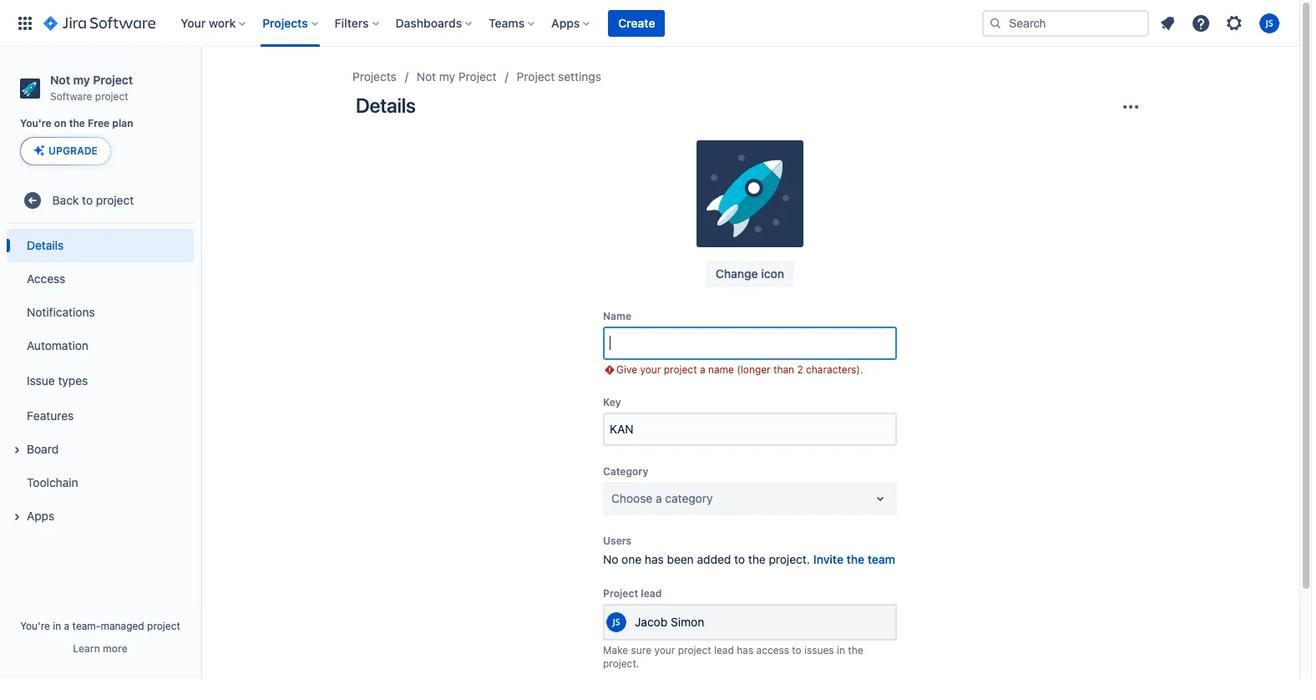 Task type: locate. For each thing, give the bounding box(es) containing it.
project. inside the make sure your project lead has access to issues in the project.
[[603, 658, 640, 670]]

change
[[716, 267, 758, 281]]

sure
[[631, 644, 652, 657]]

give your project a name (longer than 2 characters).
[[617, 363, 864, 376]]

your
[[181, 15, 206, 30]]

jacob simon image
[[607, 612, 627, 633]]

project up plan
[[95, 90, 128, 103]]

settings
[[558, 69, 602, 84]]

0 vertical spatial to
[[82, 193, 93, 207]]

you're in a team-managed project
[[20, 620, 180, 633]]

open image
[[871, 489, 891, 509]]

1 you're from the top
[[20, 117, 52, 130]]

a right choose on the left bottom of the page
[[656, 491, 662, 506]]

you're for you're on the free plan
[[20, 117, 52, 130]]

project
[[459, 69, 497, 84], [517, 69, 555, 84], [93, 73, 133, 87], [603, 587, 639, 600]]

team-
[[72, 620, 101, 633]]

my inside "not my project software project"
[[73, 73, 90, 87]]

project up details link
[[96, 193, 134, 207]]

1 vertical spatial apps
[[27, 509, 55, 523]]

jira software image
[[43, 13, 156, 33], [43, 13, 156, 33]]

make sure your project lead has access to issues in the project.
[[603, 644, 864, 670]]

on
[[54, 117, 66, 130]]

0 vertical spatial lead
[[641, 587, 662, 600]]

appswitcher icon image
[[15, 13, 35, 33]]

back to project link
[[7, 184, 194, 218]]

managed
[[101, 620, 144, 633]]

project down "primary" element
[[459, 69, 497, 84]]

my
[[439, 69, 456, 84], [73, 73, 90, 87]]

project up plan
[[93, 73, 133, 87]]

apps right teams 'popup button' in the top left of the page
[[552, 15, 580, 30]]

not up "software"
[[50, 73, 70, 87]]

details
[[356, 94, 416, 117], [27, 238, 64, 252]]

project inside project settings link
[[517, 69, 555, 84]]

users
[[603, 535, 632, 547]]

your inside the make sure your project lead has access to issues in the project.
[[655, 644, 676, 657]]

primary element
[[10, 0, 983, 46]]

your right the give
[[640, 363, 661, 376]]

0 horizontal spatial project.
[[603, 658, 640, 670]]

apps inside popup button
[[552, 15, 580, 30]]

teams button
[[484, 10, 542, 36]]

no
[[603, 552, 619, 567]]

projects inside "projects" dropdown button
[[263, 15, 308, 30]]

expand image
[[7, 508, 27, 528]]

the
[[69, 117, 85, 130], [749, 552, 766, 567], [847, 552, 865, 567], [848, 644, 864, 657]]

details up access
[[27, 238, 64, 252]]

in right issues
[[837, 644, 846, 657]]

project inside the make sure your project lead has access to issues in the project.
[[678, 644, 712, 657]]

project. left invite at right bottom
[[769, 552, 810, 567]]

2 vertical spatial a
[[64, 620, 70, 633]]

lead inside the make sure your project lead has access to issues in the project.
[[714, 644, 734, 657]]

project left settings
[[517, 69, 555, 84]]

Key field
[[605, 414, 896, 445]]

jacob simon
[[635, 615, 705, 629]]

0 horizontal spatial projects
[[263, 15, 308, 30]]

issue types link
[[7, 363, 194, 400]]

project. inside users no one has been added to the project. invite the team
[[769, 552, 810, 567]]

has left access
[[737, 644, 754, 657]]

apps
[[552, 15, 580, 30], [27, 509, 55, 523]]

0 vertical spatial you're
[[20, 117, 52, 130]]

1 horizontal spatial not
[[417, 69, 436, 84]]

banner
[[0, 0, 1300, 47]]

filters
[[335, 15, 369, 30]]

0 vertical spatial apps
[[552, 15, 580, 30]]

0 horizontal spatial apps
[[27, 509, 55, 523]]

1 horizontal spatial in
[[837, 644, 846, 657]]

notifications image
[[1158, 13, 1178, 33]]

access
[[757, 644, 790, 657]]

you're left the team-
[[20, 620, 50, 633]]

board button
[[7, 433, 194, 467]]

your work
[[181, 15, 236, 30]]

1 vertical spatial in
[[837, 644, 846, 657]]

access
[[27, 272, 65, 286]]

project. down make
[[603, 658, 640, 670]]

lead
[[641, 587, 662, 600], [714, 644, 734, 657]]

project down simon
[[678, 644, 712, 657]]

a left the team-
[[64, 620, 70, 633]]

project inside "not my project software project"
[[95, 90, 128, 103]]

0 horizontal spatial a
[[64, 620, 70, 633]]

1 vertical spatial has
[[737, 644, 754, 657]]

1 horizontal spatial to
[[735, 552, 745, 567]]

you're left on
[[20, 117, 52, 130]]

change icon
[[716, 267, 785, 281]]

issue
[[27, 373, 55, 388]]

to left issues
[[792, 644, 802, 657]]

2 horizontal spatial a
[[700, 363, 706, 376]]

1 vertical spatial you're
[[20, 620, 50, 633]]

not my project software project
[[50, 73, 133, 103]]

1 horizontal spatial project.
[[769, 552, 810, 567]]

my down dashboards popup button
[[439, 69, 456, 84]]

project inside not my project link
[[459, 69, 497, 84]]

your profile and settings image
[[1260, 13, 1280, 33]]

issue types
[[27, 373, 88, 388]]

simon
[[671, 615, 705, 629]]

1 horizontal spatial my
[[439, 69, 456, 84]]

project lead
[[603, 587, 662, 600]]

to inside users no one has been added to the project. invite the team
[[735, 552, 745, 567]]

to inside the make sure your project lead has access to issues in the project.
[[792, 644, 802, 657]]

access link
[[7, 263, 194, 296]]

2 you're from the top
[[20, 620, 50, 633]]

lead up jacob at the bottom of the page
[[641, 587, 662, 600]]

to right back
[[82, 193, 93, 207]]

more
[[103, 643, 128, 655]]

Category text field
[[612, 490, 615, 507]]

not my project link
[[417, 67, 497, 87]]

has
[[645, 552, 664, 567], [737, 644, 754, 657]]

more image
[[1121, 97, 1141, 117]]

toolchain
[[27, 475, 78, 490]]

teams
[[489, 15, 525, 30]]

1 vertical spatial details
[[27, 238, 64, 252]]

project.
[[769, 552, 810, 567], [603, 658, 640, 670]]

free
[[88, 117, 110, 130]]

0 horizontal spatial has
[[645, 552, 664, 567]]

1 horizontal spatial details
[[356, 94, 416, 117]]

1 horizontal spatial has
[[737, 644, 754, 657]]

2 vertical spatial to
[[792, 644, 802, 657]]

0 vertical spatial project.
[[769, 552, 810, 567]]

my up "software"
[[73, 73, 90, 87]]

1 vertical spatial lead
[[714, 644, 734, 657]]

added
[[697, 552, 731, 567]]

you're
[[20, 117, 52, 130], [20, 620, 50, 633]]

to right the added
[[735, 552, 745, 567]]

0 horizontal spatial in
[[53, 620, 61, 633]]

help image
[[1192, 13, 1212, 33]]

0 vertical spatial a
[[700, 363, 706, 376]]

than
[[774, 363, 795, 376]]

your right sure
[[655, 644, 676, 657]]

details down projects link
[[356, 94, 416, 117]]

1 horizontal spatial lead
[[714, 644, 734, 657]]

lead left access
[[714, 644, 734, 657]]

0 horizontal spatial details
[[27, 238, 64, 252]]

0 vertical spatial projects
[[263, 15, 308, 30]]

1 vertical spatial projects
[[353, 69, 397, 84]]

not
[[417, 69, 436, 84], [50, 73, 70, 87]]

project left name
[[664, 363, 697, 376]]

board
[[27, 442, 59, 456]]

not my project
[[417, 69, 497, 84]]

projects
[[263, 15, 308, 30], [353, 69, 397, 84]]

1 vertical spatial to
[[735, 552, 745, 567]]

1 vertical spatial your
[[655, 644, 676, 657]]

features link
[[7, 400, 194, 433]]

0 horizontal spatial not
[[50, 73, 70, 87]]

projects right work
[[263, 15, 308, 30]]

1 vertical spatial a
[[656, 491, 662, 506]]

apps inside button
[[27, 509, 55, 523]]

the right on
[[69, 117, 85, 130]]

jacob
[[635, 615, 668, 629]]

search image
[[989, 16, 1003, 30]]

1 vertical spatial project.
[[603, 658, 640, 670]]

back
[[52, 193, 79, 207]]

been
[[667, 552, 694, 567]]

project avatar image
[[697, 140, 804, 247]]

apps button
[[547, 10, 597, 36]]

to
[[82, 193, 93, 207], [735, 552, 745, 567], [792, 644, 802, 657]]

one
[[622, 552, 642, 567]]

0 horizontal spatial to
[[82, 193, 93, 207]]

2 horizontal spatial to
[[792, 644, 802, 657]]

your
[[640, 363, 661, 376], [655, 644, 676, 657]]

0 vertical spatial has
[[645, 552, 664, 567]]

a left name
[[700, 363, 706, 376]]

name
[[709, 363, 734, 376]]

choose
[[612, 491, 653, 506]]

notifications link
[[7, 296, 194, 330]]

toolchain link
[[7, 467, 194, 500]]

project right 'managed'
[[147, 620, 180, 633]]

a
[[700, 363, 706, 376], [656, 491, 662, 506], [64, 620, 70, 633]]

in left the team-
[[53, 620, 61, 633]]

project
[[95, 90, 128, 103], [96, 193, 134, 207], [664, 363, 697, 376], [147, 620, 180, 633], [678, 644, 712, 657]]

0 vertical spatial details
[[356, 94, 416, 117]]

projects down the 'filters' dropdown button on the top left of page
[[353, 69, 397, 84]]

1 horizontal spatial apps
[[552, 15, 580, 30]]

Name field
[[605, 328, 896, 358]]

automation
[[27, 338, 89, 353]]

has right one
[[645, 552, 664, 567]]

0 horizontal spatial my
[[73, 73, 90, 87]]

project inside "not my project software project"
[[93, 73, 133, 87]]

in
[[53, 620, 61, 633], [837, 644, 846, 657]]

apps down "toolchain"
[[27, 509, 55, 523]]

0 horizontal spatial lead
[[641, 587, 662, 600]]

change icon button
[[706, 261, 795, 287]]

1 horizontal spatial projects
[[353, 69, 397, 84]]

group
[[7, 224, 194, 538]]

not right projects link
[[417, 69, 436, 84]]

not inside "not my project software project"
[[50, 73, 70, 87]]

category
[[603, 465, 649, 478]]

your work button
[[176, 10, 253, 36]]

the right issues
[[848, 644, 864, 657]]



Task type: describe. For each thing, give the bounding box(es) containing it.
details link
[[7, 229, 194, 263]]

not for not my project
[[417, 69, 436, 84]]

project settings link
[[517, 67, 602, 87]]

0 vertical spatial in
[[53, 620, 61, 633]]

2
[[798, 363, 804, 376]]

sidebar navigation image
[[182, 67, 219, 100]]

the inside the make sure your project lead has access to issues in the project.
[[848, 644, 864, 657]]

my for not my project software project
[[73, 73, 90, 87]]

projects link
[[353, 67, 397, 87]]

expand image
[[7, 441, 27, 461]]

plan
[[112, 117, 133, 130]]

0 vertical spatial your
[[640, 363, 661, 376]]

settings image
[[1225, 13, 1245, 33]]

1 horizontal spatial a
[[656, 491, 662, 506]]

team
[[868, 552, 896, 567]]

you're for you're in a team-managed project
[[20, 620, 50, 633]]

users no one has been added to the project. invite the team
[[603, 535, 896, 567]]

projects for projects link
[[353, 69, 397, 84]]

has inside the make sure your project lead has access to issues in the project.
[[737, 644, 754, 657]]

category
[[665, 491, 713, 506]]

invite the team button
[[814, 551, 896, 568]]

the right the added
[[749, 552, 766, 567]]

in inside the make sure your project lead has access to issues in the project.
[[837, 644, 846, 657]]

not for not my project software project
[[50, 73, 70, 87]]

the left team
[[847, 552, 865, 567]]

create button
[[609, 10, 666, 36]]

upgrade button
[[21, 138, 110, 165]]

work
[[209, 15, 236, 30]]

notifications
[[27, 305, 95, 319]]

learn
[[73, 643, 100, 655]]

upgrade
[[48, 145, 98, 157]]

projects for "projects" dropdown button
[[263, 15, 308, 30]]

my for not my project
[[439, 69, 456, 84]]

filters button
[[330, 10, 386, 36]]

issues
[[805, 644, 834, 657]]

learn more button
[[73, 643, 128, 656]]

error image
[[603, 363, 617, 377]]

project settings
[[517, 69, 602, 84]]

dashboards
[[396, 15, 462, 30]]

apps button
[[7, 500, 194, 533]]

automation link
[[7, 330, 194, 363]]

project up jacob simon image
[[603, 587, 639, 600]]

give
[[617, 363, 638, 376]]

software
[[50, 90, 92, 103]]

choose a category
[[612, 491, 713, 506]]

Search field
[[983, 10, 1150, 36]]

learn more
[[73, 643, 128, 655]]

create
[[619, 15, 656, 30]]

(longer
[[737, 363, 771, 376]]

projects button
[[258, 10, 325, 36]]

details inside details link
[[27, 238, 64, 252]]

dashboards button
[[391, 10, 479, 36]]

features
[[27, 409, 74, 423]]

you're on the free plan
[[20, 117, 133, 130]]

icon
[[762, 267, 785, 281]]

users element
[[603, 551, 897, 568]]

has inside users no one has been added to the project. invite the team
[[645, 552, 664, 567]]

invite
[[814, 552, 844, 567]]

make
[[603, 644, 629, 657]]

group containing details
[[7, 224, 194, 538]]

types
[[58, 373, 88, 388]]

back to project
[[52, 193, 134, 207]]

name
[[603, 310, 632, 323]]

key
[[603, 396, 621, 409]]

banner containing your work
[[0, 0, 1300, 47]]

characters).
[[806, 363, 864, 376]]



Task type: vqa. For each thing, say whether or not it's contained in the screenshot.
the left to
yes



